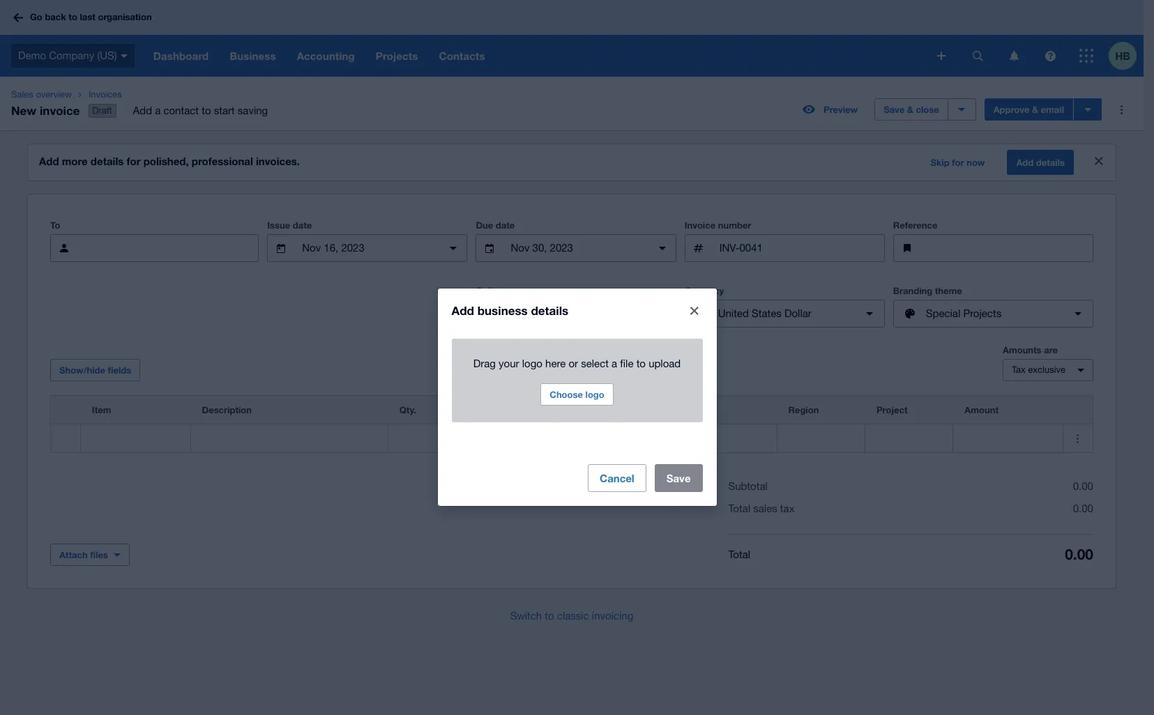 Task type: describe. For each thing, give the bounding box(es) containing it.
& for close
[[907, 104, 914, 115]]

add for add a contact to start saving
[[133, 105, 152, 117]]

more
[[62, 155, 88, 167]]

amount
[[965, 405, 999, 416]]

description
[[202, 405, 252, 416]]

united
[[718, 308, 749, 320]]

none
[[476, 305, 502, 317]]

add for add more details for polished, professional invoices.
[[39, 155, 59, 167]]

skip
[[931, 157, 950, 168]]

show/hide fields button
[[50, 359, 140, 382]]

special projects
[[926, 308, 1002, 320]]

cancel button
[[588, 464, 646, 492]]

invoicing
[[592, 610, 633, 622]]

fields
[[108, 365, 131, 376]]

cancel
[[600, 472, 634, 484]]

drag
[[473, 357, 496, 369]]

approve & email
[[994, 104, 1064, 115]]

preview
[[824, 104, 858, 115]]

due date
[[476, 220, 515, 231]]

payments
[[506, 285, 548, 296]]

rate
[[696, 405, 713, 416]]

issue
[[267, 220, 290, 231]]

drag your logo here or select a file to upload
[[473, 357, 681, 369]]

tax exclusive
[[1012, 365, 1066, 375]]

contact element
[[50, 234, 259, 262]]

2 horizontal spatial svg image
[[1080, 49, 1094, 63]]

sales
[[11, 89, 33, 100]]

invoices
[[88, 89, 122, 100]]

a inside dialog
[[612, 357, 617, 369]]

more date options image for due date
[[648, 234, 676, 262]]

details inside add details button
[[1036, 157, 1065, 168]]

skip for now button
[[922, 151, 993, 174]]

special projects button
[[893, 300, 1094, 328]]

choose logo button
[[541, 383, 614, 406]]

tax exclusive button
[[1003, 359, 1094, 382]]

(us)
[[97, 49, 117, 61]]

or
[[569, 357, 578, 369]]

branding
[[893, 285, 933, 296]]

date for issue date
[[293, 220, 312, 231]]

invoice line item list element
[[50, 396, 1094, 453]]

Price field
[[447, 426, 557, 452]]

invoice
[[40, 103, 80, 118]]

sales overview
[[11, 89, 72, 100]]

invoices link
[[83, 88, 279, 102]]

to inside the add business details dialog
[[636, 357, 646, 369]]

hb banner
[[0, 0, 1144, 77]]

tax rate
[[678, 405, 713, 416]]

sales overview link
[[6, 88, 77, 102]]

files
[[90, 550, 108, 561]]

add more details for polished, professional invoices.
[[39, 155, 300, 167]]

issue date
[[267, 220, 312, 231]]

file
[[620, 357, 634, 369]]

account
[[568, 405, 605, 416]]

branding theme
[[893, 285, 962, 296]]

to inside hb banner
[[69, 11, 77, 22]]

details for add business details
[[531, 303, 569, 318]]

your
[[499, 357, 519, 369]]

select
[[581, 357, 609, 369]]

more date options image for issue date
[[440, 234, 468, 262]]

close
[[916, 104, 939, 115]]

now
[[967, 157, 985, 168]]

svg image inside go back to last organisation link
[[13, 13, 23, 22]]

united states dollar button
[[685, 300, 885, 328]]

add a contact to start saving
[[133, 105, 268, 117]]

save & close
[[884, 104, 939, 115]]

hb button
[[1109, 35, 1144, 77]]

add business details dialog
[[438, 288, 717, 506]]

invoice number element
[[685, 234, 885, 262]]

online
[[476, 285, 504, 296]]

to left the start
[[202, 105, 211, 117]]

Due date text field
[[509, 235, 643, 262]]

tax for tax rate
[[678, 405, 693, 416]]

company
[[49, 49, 94, 61]]

demo company (us) button
[[0, 35, 143, 77]]

theme
[[935, 285, 962, 296]]

add details button
[[1007, 150, 1074, 175]]

approve & email button
[[985, 98, 1073, 121]]

Issue date text field
[[301, 235, 434, 262]]

to inside button
[[545, 610, 554, 622]]

svg image inside demo company (us) popup button
[[120, 54, 127, 58]]

demo company (us)
[[18, 49, 117, 61]]

for inside skip for now button
[[952, 157, 964, 168]]

business
[[477, 303, 528, 318]]

go back to last organisation
[[30, 11, 152, 22]]

invoice number
[[685, 220, 751, 231]]

choose logo
[[550, 389, 604, 400]]

demo
[[18, 49, 46, 61]]

close image
[[680, 297, 708, 325]]

qty.
[[399, 405, 416, 416]]

overview
[[36, 89, 72, 100]]

save for save
[[667, 472, 691, 484]]

email
[[1041, 104, 1064, 115]]

switch to classic invoicing button
[[499, 603, 645, 631]]

2 vertical spatial 0.00
[[1065, 546, 1094, 564]]

organisation
[[98, 11, 152, 22]]

price
[[458, 405, 481, 416]]

amounts are
[[1003, 345, 1058, 356]]

polished,
[[143, 155, 189, 167]]

save for save & close
[[884, 104, 905, 115]]



Task type: vqa. For each thing, say whether or not it's contained in the screenshot.
from
no



Task type: locate. For each thing, give the bounding box(es) containing it.
svg image
[[13, 13, 23, 22], [1080, 49, 1094, 63], [1045, 51, 1056, 61]]

1 horizontal spatial details
[[531, 303, 569, 318]]

0 vertical spatial save
[[884, 104, 905, 115]]

1 vertical spatial a
[[612, 357, 617, 369]]

1 horizontal spatial save
[[884, 104, 905, 115]]

project
[[877, 405, 908, 416]]

tax inside popup button
[[1012, 365, 1026, 375]]

invoice
[[685, 220, 716, 231]]

&
[[907, 104, 914, 115], [1032, 104, 1038, 115]]

logo inside button
[[586, 389, 604, 400]]

0 vertical spatial total
[[728, 503, 750, 515]]

due
[[476, 220, 493, 231]]

back
[[45, 11, 66, 22]]

0 vertical spatial logo
[[522, 357, 543, 369]]

to right file
[[636, 357, 646, 369]]

navigation
[[143, 35, 928, 77]]

1 & from the left
[[907, 104, 914, 115]]

total for total
[[728, 549, 750, 560]]

0 vertical spatial tax
[[1012, 365, 1026, 375]]

to
[[69, 11, 77, 22], [202, 105, 211, 117], [636, 357, 646, 369], [545, 610, 554, 622]]

0 horizontal spatial more date options image
[[440, 234, 468, 262]]

save & close button
[[875, 98, 948, 121]]

details down 'email'
[[1036, 157, 1065, 168]]

0 horizontal spatial save
[[667, 472, 691, 484]]

details right more
[[91, 155, 124, 167]]

professional
[[192, 155, 253, 167]]

dollar
[[785, 308, 812, 320]]

& inside save & close button
[[907, 104, 914, 115]]

1 horizontal spatial more date options image
[[648, 234, 676, 262]]

details down payments
[[531, 303, 569, 318]]

add down payments
[[522, 306, 539, 317]]

currency
[[685, 285, 724, 296]]

add left contact
[[133, 105, 152, 117]]

Reference text field
[[927, 235, 1093, 262]]

are
[[1044, 345, 1058, 356]]

switch
[[510, 610, 542, 622]]

date for due date
[[496, 220, 515, 231]]

hb
[[1115, 49, 1130, 62]]

last
[[80, 11, 95, 22]]

& left 'email'
[[1032, 104, 1038, 115]]

svg image left hb
[[1080, 49, 1094, 63]]

go back to last organisation link
[[8, 5, 160, 30]]

Description text field
[[191, 426, 388, 452]]

draft
[[92, 105, 112, 116]]

add for add
[[522, 306, 539, 317]]

0 horizontal spatial svg image
[[13, 13, 23, 22]]

0 horizontal spatial tax
[[678, 405, 693, 416]]

add business details
[[452, 303, 569, 318]]

1 horizontal spatial tax
[[1012, 365, 1026, 375]]

tax for tax exclusive
[[1012, 365, 1026, 375]]

1 vertical spatial 0.00
[[1073, 503, 1094, 515]]

add right now
[[1016, 157, 1034, 168]]

2 horizontal spatial details
[[1036, 157, 1065, 168]]

add inside button
[[522, 306, 539, 317]]

To text field
[[84, 235, 258, 262]]

a
[[155, 105, 161, 117], [612, 357, 617, 369]]

total
[[728, 503, 750, 515], [728, 549, 750, 560]]

choose
[[550, 389, 583, 400]]

svg image up 'email'
[[1045, 51, 1056, 61]]

svg image left go
[[13, 13, 23, 22]]

switch to classic invoicing
[[510, 610, 633, 622]]

0.00 for total sales tax
[[1073, 503, 1094, 515]]

0 vertical spatial a
[[155, 105, 161, 117]]

date
[[293, 220, 312, 231], [496, 220, 515, 231]]

to
[[50, 220, 60, 231]]

save inside the add business details dialog
[[667, 472, 691, 484]]

1 vertical spatial logo
[[586, 389, 604, 400]]

logo
[[522, 357, 543, 369], [586, 389, 604, 400]]

1 horizontal spatial logo
[[586, 389, 604, 400]]

add for add details
[[1016, 157, 1034, 168]]

svg image
[[973, 51, 983, 61], [1010, 51, 1019, 61], [937, 52, 946, 60], [120, 54, 127, 58]]

for
[[127, 155, 141, 167], [952, 157, 964, 168]]

add
[[133, 105, 152, 117], [39, 155, 59, 167], [1016, 157, 1034, 168], [452, 303, 474, 318], [522, 306, 539, 317]]

projects
[[963, 308, 1002, 320]]

Quantity field
[[388, 426, 447, 452]]

2 total from the top
[[728, 549, 750, 560]]

tax inside invoice line item list element
[[678, 405, 693, 416]]

total sales tax
[[728, 503, 795, 515]]

2 date from the left
[[496, 220, 515, 231]]

add inside dialog
[[452, 303, 474, 318]]

item
[[92, 405, 111, 416]]

classic
[[557, 610, 589, 622]]

0 horizontal spatial a
[[155, 105, 161, 117]]

1 horizontal spatial a
[[612, 357, 617, 369]]

united states dollar
[[718, 308, 812, 320]]

tax down amounts
[[1012, 365, 1026, 375]]

more date options image
[[440, 234, 468, 262], [648, 234, 676, 262]]

reference
[[893, 220, 938, 231]]

& for email
[[1032, 104, 1038, 115]]

1 date from the left
[[293, 220, 312, 231]]

1 more date options image from the left
[[440, 234, 468, 262]]

a left contact
[[155, 105, 161, 117]]

to left the last
[[69, 11, 77, 22]]

total down total sales tax
[[728, 549, 750, 560]]

number
[[718, 220, 751, 231]]

save button
[[655, 464, 703, 492]]

0.00 for subtotal
[[1073, 481, 1094, 492]]

1 horizontal spatial for
[[952, 157, 964, 168]]

contact
[[163, 105, 199, 117]]

total down subtotal
[[728, 503, 750, 515]]

invoices.
[[256, 155, 300, 167]]

for left polished, at left
[[127, 155, 141, 167]]

logo up account
[[586, 389, 604, 400]]

add left none
[[452, 303, 474, 318]]

attach files button
[[50, 544, 130, 566]]

2 & from the left
[[1032, 104, 1038, 115]]

save
[[884, 104, 905, 115], [667, 472, 691, 484]]

save right cancel
[[667, 472, 691, 484]]

date right issue
[[293, 220, 312, 231]]

1 vertical spatial total
[[728, 549, 750, 560]]

add details
[[1016, 157, 1065, 168]]

skip for now
[[931, 157, 985, 168]]

1 vertical spatial tax
[[678, 405, 693, 416]]

sales
[[753, 503, 777, 515]]

2 more date options image from the left
[[648, 234, 676, 262]]

new
[[11, 103, 36, 118]]

date right due
[[496, 220, 515, 231]]

1 total from the top
[[728, 503, 750, 515]]

0 horizontal spatial date
[[293, 220, 312, 231]]

preview button
[[794, 98, 866, 121]]

new invoice
[[11, 103, 80, 118]]

online payments
[[476, 285, 548, 296]]

0 horizontal spatial details
[[91, 155, 124, 167]]

tax left rate
[[678, 405, 693, 416]]

start
[[214, 105, 235, 117]]

attach files
[[59, 550, 108, 561]]

attach
[[59, 550, 88, 561]]

Invoice number text field
[[718, 235, 884, 262]]

1 vertical spatial save
[[667, 472, 691, 484]]

0 horizontal spatial logo
[[522, 357, 543, 369]]

0 vertical spatial 0.00
[[1073, 481, 1094, 492]]

logo left here
[[522, 357, 543, 369]]

& inside the approve & email button
[[1032, 104, 1038, 115]]

tax
[[780, 503, 795, 515]]

add inside button
[[1016, 157, 1034, 168]]

show/hide
[[59, 365, 105, 376]]

save left the close
[[884, 104, 905, 115]]

details inside the add business details dialog
[[531, 303, 569, 318]]

& left the close
[[907, 104, 914, 115]]

special
[[926, 308, 961, 320]]

region
[[788, 405, 819, 416]]

add left more
[[39, 155, 59, 167]]

to right switch
[[545, 610, 554, 622]]

here
[[545, 357, 566, 369]]

add more details for polished, professional invoices. status
[[28, 144, 1116, 181]]

add for add business details
[[452, 303, 474, 318]]

details
[[91, 155, 124, 167], [1036, 157, 1065, 168], [531, 303, 569, 318]]

0 horizontal spatial &
[[907, 104, 914, 115]]

total for total sales tax
[[728, 503, 750, 515]]

navigation inside hb banner
[[143, 35, 928, 77]]

0 horizontal spatial for
[[127, 155, 141, 167]]

1 horizontal spatial &
[[1032, 104, 1038, 115]]

a left file
[[612, 357, 617, 369]]

for left now
[[952, 157, 964, 168]]

details for add more details for polished, professional invoices.
[[91, 155, 124, 167]]

1 horizontal spatial svg image
[[1045, 51, 1056, 61]]

1 horizontal spatial date
[[496, 220, 515, 231]]

saving
[[238, 105, 268, 117]]

states
[[752, 308, 782, 320]]



